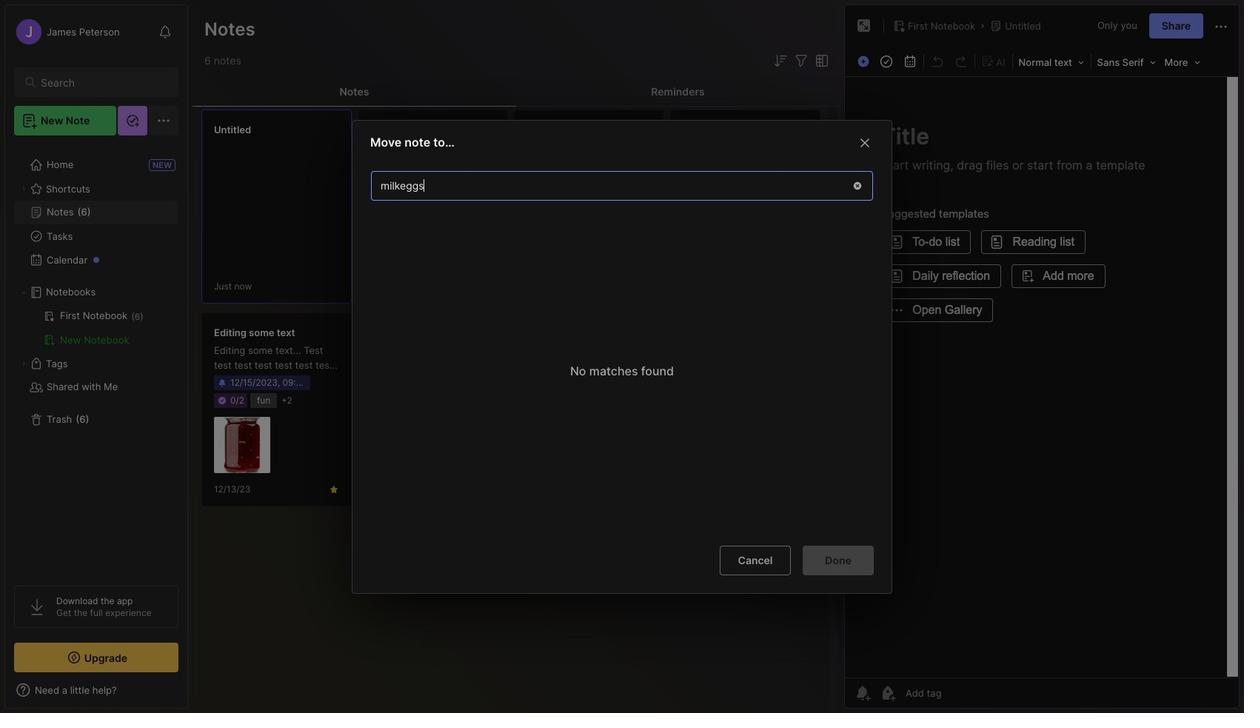 Task type: vqa. For each thing, say whether or not it's contained in the screenshot.
Expand Notebooks icon
yes



Task type: locate. For each thing, give the bounding box(es) containing it.
more image
[[1161, 52, 1205, 71]]

None search field
[[41, 73, 165, 91]]

tab list
[[193, 77, 840, 107]]

note window element
[[845, 4, 1240, 709]]

task image
[[877, 51, 897, 72]]

expand notebooks image
[[19, 288, 28, 297]]

close image
[[857, 133, 874, 151]]

heading level image
[[1015, 52, 1090, 71]]

group
[[14, 305, 178, 352]]

Find a location field
[[364, 163, 881, 534]]

Find a location… text field
[[372, 173, 843, 198]]

expand tags image
[[19, 359, 28, 368]]

main element
[[0, 0, 193, 714]]

Note Editor text field
[[845, 76, 1240, 678]]

add tag image
[[880, 685, 897, 702]]

tree
[[5, 144, 187, 573]]

group inside the main element
[[14, 305, 178, 352]]



Task type: describe. For each thing, give the bounding box(es) containing it.
Search text field
[[41, 76, 165, 90]]

expand note image
[[856, 17, 874, 35]]

none search field inside the main element
[[41, 73, 165, 91]]

thumbnail image
[[214, 417, 270, 474]]

font family image
[[1093, 52, 1161, 71]]

add a reminder image
[[854, 685, 872, 702]]

insert image
[[854, 52, 875, 71]]

tree inside the main element
[[5, 144, 187, 573]]

calendar event image
[[900, 51, 921, 72]]



